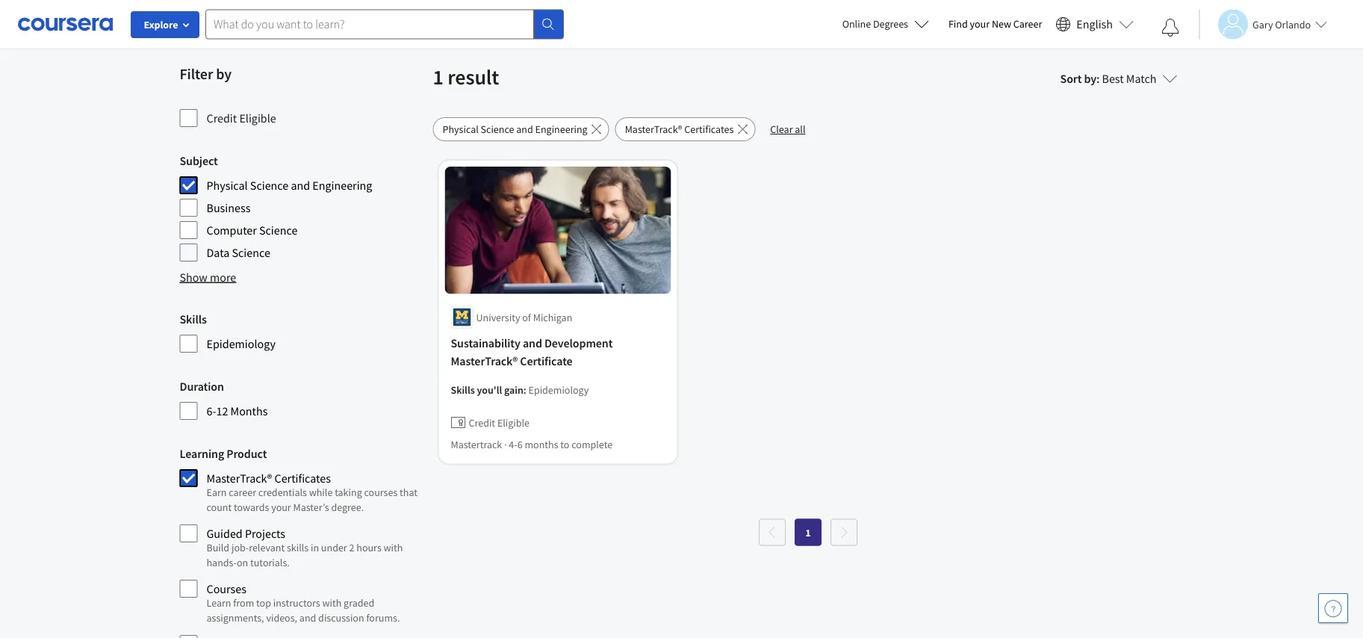 Task type: describe. For each thing, give the bounding box(es) containing it.
learning product
[[180, 446, 267, 461]]

business
[[207, 200, 251, 215]]

certificates inside learning product group
[[275, 471, 331, 486]]

find your new career
[[949, 17, 1042, 31]]

What do you want to learn? text field
[[205, 9, 534, 39]]

mastertrack® certificates inside button
[[625, 123, 734, 136]]

taking
[[335, 486, 362, 499]]

subject group
[[180, 152, 424, 262]]

sort
[[1061, 71, 1082, 86]]

that
[[400, 486, 418, 499]]

courses
[[364, 486, 398, 499]]

english button
[[1050, 0, 1140, 49]]

online
[[842, 17, 871, 31]]

1 result
[[433, 64, 499, 90]]

product
[[227, 446, 267, 461]]

more
[[210, 270, 236, 285]]

and inside sustainability and development mastertrack® certificate
[[523, 336, 542, 351]]

result
[[448, 64, 499, 90]]

you'll
[[477, 383, 502, 396]]

mastertrack® certificates button
[[615, 117, 756, 141]]

and inside button
[[516, 123, 533, 136]]

tutorials.
[[250, 556, 290, 569]]

online degrees button
[[831, 7, 941, 40]]

and inside subject group
[[291, 178, 310, 193]]

show notifications image
[[1162, 19, 1180, 37]]

projects
[[245, 526, 285, 541]]

with inside build job-relevant skills in under 2 hours with hands-on tutorials.
[[384, 541, 403, 554]]

mastertrack® inside learning product group
[[207, 471, 272, 486]]

explore
[[144, 18, 178, 31]]

skills
[[287, 541, 309, 554]]

duration
[[180, 379, 224, 394]]

towards
[[234, 501, 269, 514]]

under
[[321, 541, 347, 554]]

by for sort
[[1084, 71, 1097, 86]]

0 vertical spatial :
[[1097, 71, 1100, 86]]

physical science and engineering button
[[433, 117, 609, 141]]

skills for skills
[[180, 312, 207, 326]]

to
[[561, 437, 570, 451]]

complete
[[572, 437, 613, 451]]

mastertrack · 4-6 months to complete
[[451, 437, 613, 451]]

skills you'll gain : epidemiology
[[451, 383, 589, 396]]

certificate
[[520, 354, 573, 369]]

sustainability
[[451, 336, 521, 351]]

data science
[[207, 245, 270, 260]]

12
[[216, 403, 228, 418]]

learn
[[207, 596, 231, 610]]

guided projects
[[207, 526, 285, 541]]

learning
[[180, 446, 224, 461]]

earn career credentials while taking courses that count towards your master's degree.
[[207, 486, 418, 514]]

clear all
[[770, 123, 806, 136]]

help center image
[[1325, 599, 1343, 617]]

1 vertical spatial eligible
[[498, 416, 530, 429]]

count
[[207, 501, 232, 514]]

courses
[[207, 581, 246, 596]]

science down computer science
[[232, 245, 270, 260]]

mastertrack
[[451, 437, 502, 451]]

months
[[525, 437, 558, 451]]

career
[[229, 486, 256, 499]]

science inside button
[[481, 123, 514, 136]]

6-
[[207, 403, 216, 418]]

discussion
[[318, 611, 364, 625]]

1 for 1 result
[[433, 64, 444, 90]]

gary orlando
[[1253, 18, 1311, 31]]

0 vertical spatial credit
[[207, 111, 237, 126]]

on
[[237, 556, 248, 569]]

coursera image
[[18, 12, 113, 36]]

filter
[[180, 65, 213, 83]]

epidemiology inside skills group
[[207, 336, 276, 351]]

graded
[[344, 596, 374, 610]]

show
[[180, 270, 208, 285]]

subject
[[180, 153, 218, 168]]

career
[[1014, 17, 1042, 31]]

university of michigan
[[476, 310, 573, 324]]

hands-
[[207, 556, 237, 569]]

top
[[256, 596, 271, 610]]

months
[[231, 403, 268, 418]]

physical science and engineering inside subject group
[[207, 178, 372, 193]]

sort by : best match
[[1061, 71, 1157, 86]]



Task type: vqa. For each thing, say whether or not it's contained in the screenshot.
AND in Sustainability And Development Mastertrack® Certificate
yes



Task type: locate. For each thing, give the bounding box(es) containing it.
·
[[504, 437, 507, 451]]

data
[[207, 245, 230, 260]]

1 horizontal spatial physical science and engineering
[[443, 123, 588, 136]]

1 vertical spatial physical science and engineering
[[207, 178, 372, 193]]

1
[[433, 64, 444, 90], [806, 526, 811, 539]]

science up data science
[[259, 223, 298, 238]]

0 vertical spatial credit eligible
[[207, 111, 276, 126]]

1 vertical spatial 1
[[806, 526, 811, 539]]

forums.
[[366, 611, 400, 625]]

1 horizontal spatial credit eligible
[[469, 416, 530, 429]]

1 vertical spatial skills
[[451, 383, 475, 396]]

0 vertical spatial certificates
[[685, 123, 734, 136]]

0 vertical spatial with
[[384, 541, 403, 554]]

sustainability and development mastertrack® certificate
[[451, 336, 613, 369]]

2 horizontal spatial mastertrack®
[[625, 123, 683, 136]]

find
[[949, 17, 968, 31]]

while
[[309, 486, 333, 499]]

1 horizontal spatial engineering
[[535, 123, 588, 136]]

credit down filter by
[[207, 111, 237, 126]]

6
[[518, 437, 523, 451]]

0 horizontal spatial your
[[271, 501, 291, 514]]

physical up business at the top left of the page
[[207, 178, 248, 193]]

credentials
[[258, 486, 307, 499]]

credit up mastertrack
[[469, 416, 495, 429]]

1 horizontal spatial certificates
[[685, 123, 734, 136]]

1 vertical spatial engineering
[[313, 178, 372, 193]]

master's
[[293, 501, 329, 514]]

epidemiology
[[207, 336, 276, 351], [529, 383, 589, 396]]

computer
[[207, 223, 257, 238]]

1 horizontal spatial :
[[1097, 71, 1100, 86]]

in
[[311, 541, 319, 554]]

with up discussion
[[322, 596, 342, 610]]

instructors
[[273, 596, 320, 610]]

0 horizontal spatial with
[[322, 596, 342, 610]]

engineering inside subject group
[[313, 178, 372, 193]]

with inside learn from top instructors with graded assignments, videos, and discussion forums.
[[322, 596, 342, 610]]

show more
[[180, 270, 236, 285]]

filter by
[[180, 65, 232, 83]]

orlando
[[1276, 18, 1311, 31]]

match
[[1127, 71, 1157, 86]]

michigan
[[533, 310, 573, 324]]

epidemiology down certificate
[[529, 383, 589, 396]]

science
[[481, 123, 514, 136], [250, 178, 289, 193], [259, 223, 298, 238], [232, 245, 270, 260]]

1 vertical spatial :
[[524, 383, 526, 396]]

science up business at the top left of the page
[[250, 178, 289, 193]]

0 horizontal spatial certificates
[[275, 471, 331, 486]]

job-
[[232, 541, 249, 554]]

skills for skills you'll gain : epidemiology
[[451, 383, 475, 396]]

clear all button
[[762, 117, 815, 141]]

skills
[[180, 312, 207, 326], [451, 383, 475, 396]]

explore button
[[131, 11, 199, 38]]

by right filter
[[216, 65, 232, 83]]

physical inside subject group
[[207, 178, 248, 193]]

1 vertical spatial physical
[[207, 178, 248, 193]]

physical science and engineering up computer science
[[207, 178, 372, 193]]

physical
[[443, 123, 479, 136], [207, 178, 248, 193]]

2 vertical spatial mastertrack®
[[207, 471, 272, 486]]

0 horizontal spatial 1
[[433, 64, 444, 90]]

0 vertical spatial physical
[[443, 123, 479, 136]]

1 horizontal spatial your
[[970, 17, 990, 31]]

online degrees
[[842, 17, 908, 31]]

None search field
[[205, 9, 564, 39]]

physical science and engineering inside button
[[443, 123, 588, 136]]

from
[[233, 596, 254, 610]]

0 vertical spatial eligible
[[239, 111, 276, 126]]

0 horizontal spatial engineering
[[313, 178, 372, 193]]

0 vertical spatial engineering
[[535, 123, 588, 136]]

learning product group
[[180, 445, 424, 638]]

1 vertical spatial with
[[322, 596, 342, 610]]

skills down 'show'
[[180, 312, 207, 326]]

videos,
[[266, 611, 297, 625]]

1 vertical spatial your
[[271, 501, 291, 514]]

science down result
[[481, 123, 514, 136]]

1 horizontal spatial by
[[1084, 71, 1097, 86]]

gain
[[504, 383, 524, 396]]

1 horizontal spatial eligible
[[498, 416, 530, 429]]

skills group
[[180, 310, 424, 353]]

: left the best
[[1097, 71, 1100, 86]]

new
[[992, 17, 1012, 31]]

4-
[[509, 437, 518, 451]]

clear
[[770, 123, 793, 136]]

1 horizontal spatial credit
[[469, 416, 495, 429]]

0 horizontal spatial mastertrack® certificates
[[207, 471, 331, 486]]

0 horizontal spatial credit
[[207, 111, 237, 126]]

6-12 months
[[207, 403, 268, 418]]

duration group
[[180, 377, 424, 421]]

1 vertical spatial credit
[[469, 416, 495, 429]]

1 for 1
[[806, 526, 811, 539]]

certificates left 'clear'
[[685, 123, 734, 136]]

1 horizontal spatial with
[[384, 541, 403, 554]]

english
[[1077, 17, 1113, 32]]

0 horizontal spatial physical
[[207, 178, 248, 193]]

with right hours
[[384, 541, 403, 554]]

and
[[516, 123, 533, 136], [291, 178, 310, 193], [523, 336, 542, 351], [299, 611, 316, 625]]

2
[[349, 541, 354, 554]]

certificates inside mastertrack® certificates button
[[685, 123, 734, 136]]

build
[[207, 541, 229, 554]]

guided
[[207, 526, 243, 541]]

by right 'sort'
[[1084, 71, 1097, 86]]

0 horizontal spatial eligible
[[239, 111, 276, 126]]

1 vertical spatial credit eligible
[[469, 416, 530, 429]]

your inside earn career credentials while taking courses that count towards your master's degree.
[[271, 501, 291, 514]]

university
[[476, 310, 520, 324]]

relevant
[[249, 541, 285, 554]]

and inside learn from top instructors with graded assignments, videos, and discussion forums.
[[299, 611, 316, 625]]

engineering inside button
[[535, 123, 588, 136]]

1 horizontal spatial skills
[[451, 383, 475, 396]]

physical down the 1 result
[[443, 123, 479, 136]]

physical science and engineering down result
[[443, 123, 588, 136]]

0 vertical spatial epidemiology
[[207, 336, 276, 351]]

1 button
[[795, 519, 822, 546]]

show more button
[[180, 268, 236, 286]]

1 horizontal spatial epidemiology
[[529, 383, 589, 396]]

by for filter
[[216, 65, 232, 83]]

0 vertical spatial skills
[[180, 312, 207, 326]]

mastertrack® inside mastertrack® certificates button
[[625, 123, 683, 136]]

earn
[[207, 486, 227, 499]]

computer science
[[207, 223, 298, 238]]

of
[[522, 310, 531, 324]]

1 vertical spatial mastertrack®
[[451, 354, 518, 369]]

1 vertical spatial mastertrack® certificates
[[207, 471, 331, 486]]

1 inside 1 button
[[806, 526, 811, 539]]

1 horizontal spatial physical
[[443, 123, 479, 136]]

engineering
[[535, 123, 588, 136], [313, 178, 372, 193]]

0 horizontal spatial skills
[[180, 312, 207, 326]]

mastertrack® certificates inside learning product group
[[207, 471, 331, 486]]

certificates
[[685, 123, 734, 136], [275, 471, 331, 486]]

build job-relevant skills in under 2 hours with hands-on tutorials.
[[207, 541, 403, 569]]

0 vertical spatial your
[[970, 17, 990, 31]]

epidemiology up duration
[[207, 336, 276, 351]]

certificates up master's
[[275, 471, 331, 486]]

0 horizontal spatial mastertrack®
[[207, 471, 272, 486]]

degrees
[[873, 17, 908, 31]]

skills left you'll
[[451, 383, 475, 396]]

0 horizontal spatial :
[[524, 383, 526, 396]]

your right find
[[970, 17, 990, 31]]

0 horizontal spatial physical science and engineering
[[207, 178, 372, 193]]

0 horizontal spatial epidemiology
[[207, 336, 276, 351]]

credit eligible up the ·
[[469, 416, 530, 429]]

mastertrack®
[[625, 123, 683, 136], [451, 354, 518, 369], [207, 471, 272, 486]]

find your new career link
[[941, 15, 1050, 34]]

skills inside group
[[180, 312, 207, 326]]

credit eligible
[[207, 111, 276, 126], [469, 416, 530, 429]]

with
[[384, 541, 403, 554], [322, 596, 342, 610]]

1 horizontal spatial mastertrack® certificates
[[625, 123, 734, 136]]

1 vertical spatial epidemiology
[[529, 383, 589, 396]]

your down credentials
[[271, 501, 291, 514]]

assignments,
[[207, 611, 264, 625]]

1 vertical spatial certificates
[[275, 471, 331, 486]]

learn from top instructors with graded assignments, videos, and discussion forums.
[[207, 596, 400, 625]]

eligible
[[239, 111, 276, 126], [498, 416, 530, 429]]

sustainability and development mastertrack® certificate link
[[451, 334, 665, 370]]

hours
[[357, 541, 382, 554]]

credit eligible down filter by
[[207, 111, 276, 126]]

mastertrack® inside sustainability and development mastertrack® certificate
[[451, 354, 518, 369]]

your
[[970, 17, 990, 31], [271, 501, 291, 514]]

0 vertical spatial physical science and engineering
[[443, 123, 588, 136]]

0 horizontal spatial credit eligible
[[207, 111, 276, 126]]

0 horizontal spatial by
[[216, 65, 232, 83]]

by
[[216, 65, 232, 83], [1084, 71, 1097, 86]]

physical inside button
[[443, 123, 479, 136]]

degree.
[[331, 501, 364, 514]]

best
[[1102, 71, 1124, 86]]

all
[[795, 123, 806, 136]]

0 vertical spatial 1
[[433, 64, 444, 90]]

1 horizontal spatial 1
[[806, 526, 811, 539]]

0 vertical spatial mastertrack® certificates
[[625, 123, 734, 136]]

0 vertical spatial mastertrack®
[[625, 123, 683, 136]]

1 horizontal spatial mastertrack®
[[451, 354, 518, 369]]

: right you'll
[[524, 383, 526, 396]]



